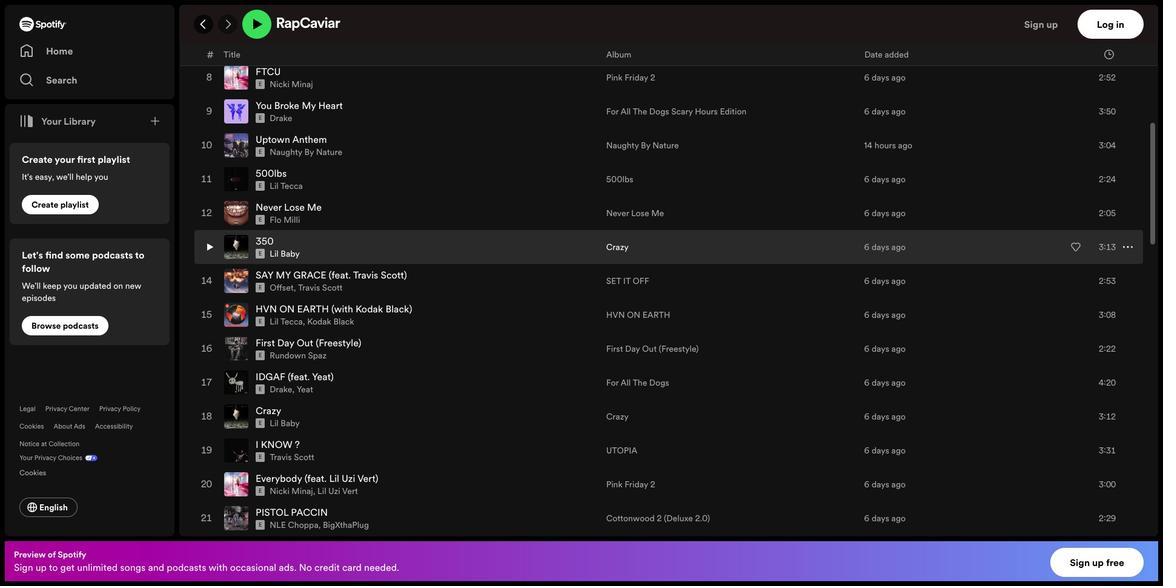 Task type: describe. For each thing, give the bounding box(es) containing it.
spotify image
[[19, 17, 67, 32]]

3:12
[[1100, 411, 1117, 423]]

2:29
[[1100, 513, 1117, 525]]

set it off link
[[607, 275, 650, 287]]

heart
[[319, 99, 343, 112]]

0 horizontal spatial first day out (freestyle) link
[[256, 337, 362, 350]]

travis scott link for travis
[[298, 282, 343, 294]]

e inside '500lbs e'
[[259, 183, 262, 190]]

about ads
[[54, 422, 85, 432]]

mmhmm cell
[[224, 27, 597, 60]]

crazy link for 350
[[607, 241, 629, 253]]

explicit element for i
[[256, 453, 265, 463]]

notice at collection
[[19, 440, 80, 449]]

keep
[[43, 280, 61, 292]]

ago for hvn on earth (with kodak black)
[[892, 309, 906, 321]]

your library button
[[15, 109, 101, 133]]

first day out (freestyle) e
[[256, 337, 362, 360]]

days for 500lbs
[[872, 173, 890, 186]]

english button
[[19, 498, 78, 518]]

1 horizontal spatial 500lbs link
[[607, 173, 634, 186]]

it
[[624, 275, 631, 287]]

6 days ago for i know ?
[[865, 445, 906, 457]]

500lbs cell
[[224, 163, 597, 196]]

e inside never lose me e
[[259, 217, 262, 224]]

days for crazy
[[872, 411, 890, 423]]

e inside mmhmm e
[[259, 47, 262, 54]]

6 for never lose me
[[865, 207, 870, 220]]

first for first day out (freestyle) e
[[256, 337, 275, 350]]

say my grace (feat. travis scott) cell
[[224, 265, 597, 298]]

hvn on earth
[[607, 309, 671, 321]]

350 link
[[256, 235, 274, 248]]

everybody
[[256, 472, 302, 486]]

ads.
[[279, 561, 297, 575]]

flo milli
[[270, 214, 300, 226]]

browse podcasts link
[[22, 316, 108, 336]]

create your first playlist it's easy, we'll help you
[[22, 153, 130, 183]]

2 drake link from the top
[[270, 384, 292, 396]]

up inside 'preview of spotify sign up to get unlimited songs and podcasts with occasional ads. no credit card needed.'
[[36, 561, 47, 575]]

e inside first day out (freestyle) e
[[259, 352, 262, 360]]

for all the dogs scary hours edition
[[607, 106, 747, 118]]

lil tecca , kodak black
[[270, 316, 354, 328]]

ago for everybody (feat. lil uzi vert)
[[892, 479, 906, 491]]

offset , travis scott
[[270, 282, 343, 294]]

choppa
[[288, 520, 319, 532]]

playlist inside the create your first playlist it's easy, we'll help you
[[98, 153, 130, 166]]

crazy link inside cell
[[256, 404, 281, 418]]

e inside hvn on earth (with kodak black) e
[[259, 318, 262, 326]]

lil inside '500lbs' 'cell'
[[270, 180, 279, 192]]

spaz
[[308, 350, 327, 362]]

black
[[334, 316, 354, 328]]

policy
[[123, 405, 141, 414]]

1 days from the top
[[872, 4, 890, 16]]

you
[[256, 99, 272, 112]]

e inside say my grace (feat. travis scott) e
[[259, 284, 262, 292]]

sign up
[[1025, 18, 1059, 31]]

6 for idgaf (feat. yeat)
[[865, 377, 870, 389]]

0 horizontal spatial uzi
[[329, 486, 340, 498]]

e inside everybody (feat. lil uzi vert) e
[[259, 488, 262, 495]]

on for hvn on earth
[[627, 309, 641, 321]]

e inside i know ? e
[[259, 454, 262, 461]]

first day out (freestyle)
[[607, 343, 699, 355]]

vert)
[[358, 472, 379, 486]]

explicit element inside "310babii" cell
[[256, 12, 265, 21]]

3:50
[[1100, 106, 1117, 118]]

ago for 350
[[892, 241, 906, 253]]

kodak inside hvn on earth (with kodak black) e
[[356, 303, 383, 316]]

home
[[46, 44, 73, 58]]

flo
[[270, 214, 282, 226]]

6 for you broke my heart
[[865, 106, 870, 118]]

never lose me link inside cell
[[256, 201, 322, 214]]

the for you broke my heart
[[633, 106, 648, 118]]

lil inside 350 cell
[[270, 248, 279, 260]]

4 cell from the left
[[865, 537, 1051, 569]]

0 horizontal spatial kodak
[[307, 316, 332, 328]]

, for paccin
[[319, 520, 321, 532]]

ftcu
[[256, 65, 281, 78]]

updated
[[80, 280, 111, 292]]

e inside uptown anthem e
[[259, 149, 262, 156]]

i know ? cell
[[224, 435, 597, 467]]

sign inside 'preview of spotify sign up to get unlimited songs and podcasts with occasional ads. no credit card needed.'
[[14, 561, 33, 575]]

days for you broke my heart
[[872, 106, 890, 118]]

in
[[1117, 18, 1125, 31]]

hvn on earth link
[[607, 309, 671, 321]]

6 days ago for crazy
[[865, 411, 906, 423]]

for all the dogs
[[607, 377, 670, 389]]

uptown anthem link
[[256, 133, 327, 146]]

accessibility
[[95, 422, 133, 432]]

e inside the crazy e
[[259, 420, 262, 427]]

sign up button
[[1020, 10, 1078, 39]]

offset link
[[270, 282, 294, 294]]

1 horizontal spatial naughty by nature link
[[607, 140, 679, 152]]

days for 350
[[872, 241, 890, 253]]

scott inside i know ? cell
[[294, 452, 314, 464]]

on for hvn on earth (with kodak black) e
[[280, 303, 295, 316]]

first day out (freestyle) cell
[[224, 333, 597, 366]]

crazy e
[[256, 404, 281, 427]]

2:22
[[1100, 343, 1117, 355]]

scott)
[[381, 269, 407, 282]]

we'll
[[56, 171, 74, 183]]

privacy for privacy policy
[[99, 405, 121, 414]]

bigxthaplug link for nle
[[323, 520, 369, 532]]

350 row
[[195, 230, 1144, 264]]

california consumer privacy act (ccpa) opt-out icon image
[[82, 454, 98, 466]]

6 for everybody (feat. lil uzi vert)
[[865, 479, 870, 491]]

e inside pistol paccin e
[[259, 522, 262, 529]]

e inside ftcu e
[[259, 81, 262, 88]]

6 for crazy
[[865, 411, 870, 423]]

pink friday 2 for everybody (feat. lil uzi vert)
[[607, 479, 656, 491]]

ads
[[74, 422, 85, 432]]

for for idgaf (feat. yeat)
[[607, 377, 619, 389]]

tecca for lil tecca
[[281, 180, 303, 192]]

log in
[[1098, 18, 1125, 31]]

1 horizontal spatial never lose me link
[[607, 207, 664, 220]]

duration element
[[1105, 49, 1115, 59]]

idgaf (feat. yeat) link
[[256, 370, 334, 384]]

drake for drake , yeat
[[270, 384, 292, 396]]

yeat
[[297, 384, 313, 396]]

travis scott
[[270, 452, 314, 464]]

1 cell from the left
[[205, 537, 215, 569]]

ago for you broke my heart
[[892, 106, 906, 118]]

ago for 500lbs
[[892, 173, 906, 186]]

(feat. for yeat)
[[288, 370, 310, 384]]

nle
[[270, 520, 286, 532]]

6 for mmhmm
[[865, 38, 870, 50]]

for all the dogs scary hours edition link
[[607, 106, 747, 118]]

(deluxe
[[664, 513, 693, 525]]

never for never lose me
[[607, 207, 629, 220]]

privacy down at
[[34, 454, 56, 463]]

ago for first day out (freestyle)
[[892, 343, 906, 355]]

preview
[[14, 549, 46, 561]]

your privacy choices button
[[19, 454, 82, 463]]

lil baby link for 350
[[270, 248, 300, 260]]

nicki minaj , lil uzi vert
[[270, 486, 358, 498]]

first
[[77, 153, 95, 166]]

ftcu cell
[[224, 61, 597, 94]]

1 nicki minaj link from the top
[[270, 78, 313, 90]]

2:24
[[1100, 173, 1117, 186]]

set
[[607, 275, 621, 287]]

my
[[302, 99, 316, 112]]

grace
[[293, 269, 326, 282]]

travis inside i know ? cell
[[270, 452, 292, 464]]

nature for the rightmost naughty by nature link
[[653, 140, 679, 152]]

lottery pick link
[[607, 4, 652, 16]]

lil tecca link inside hvn on earth (with kodak black) cell
[[270, 316, 303, 328]]

explicit element for you
[[256, 113, 265, 123]]

e inside idgaf (feat. yeat) e
[[259, 386, 262, 394]]

legal link
[[19, 405, 36, 414]]

know
[[261, 438, 293, 452]]

earth for hvn on earth
[[643, 309, 671, 321]]

out for first day out (freestyle) e
[[297, 337, 313, 350]]

6 days ago for ftcu
[[865, 72, 906, 84]]

6 days ago for hvn on earth (with kodak black)
[[865, 309, 906, 321]]

, for on
[[303, 316, 305, 328]]

log in button
[[1078, 10, 1144, 39]]

2 for ftcu
[[651, 72, 656, 84]]

2 cookies link from the top
[[19, 466, 56, 479]]

nle choppa , bigxthaplug
[[270, 520, 369, 532]]

vert
[[342, 486, 358, 498]]

500lbs for 500lbs e
[[256, 167, 287, 180]]

ago for mmhmm
[[892, 38, 906, 50]]

pink friday 2 link for ftcu
[[607, 72, 656, 84]]

up for sign up
[[1047, 18, 1059, 31]]

1 vertical spatial podcasts
[[63, 320, 99, 332]]

days for pistol paccin
[[872, 513, 890, 525]]

anthem
[[292, 133, 327, 146]]

explicit element for crazy
[[256, 419, 265, 429]]

6 days ago for idgaf (feat. yeat)
[[865, 377, 906, 389]]

i
[[256, 438, 259, 452]]

cottonwood
[[607, 513, 655, 525]]

me for never lose me e
[[307, 201, 322, 214]]

privacy center
[[45, 405, 90, 414]]

we'll
[[22, 280, 41, 292]]

explicit element for 350
[[256, 249, 265, 259]]

days for never lose me
[[872, 207, 890, 220]]

ago for say my grace (feat. travis scott)
[[892, 275, 906, 287]]

days for idgaf (feat. yeat)
[[872, 377, 890, 389]]

sign for sign up
[[1025, 18, 1045, 31]]

pistol
[[256, 506, 289, 520]]

2:03
[[1100, 4, 1117, 16]]

, inside "say my grace (feat. travis scott)" cell
[[294, 282, 296, 294]]

lil inside hvn on earth (with kodak black) cell
[[270, 316, 279, 328]]

crazy link for crazy
[[607, 411, 629, 423]]

pistol paccin cell
[[224, 503, 597, 535]]

go back image
[[199, 19, 209, 29]]

idgaf
[[256, 370, 285, 384]]

lil baby for 350
[[270, 248, 300, 260]]

14 hours ago
[[865, 140, 913, 152]]

about
[[54, 422, 72, 432]]

you broke my heart e
[[256, 99, 343, 122]]

days for mmhmm
[[872, 38, 890, 50]]

0 horizontal spatial naughty by nature link
[[270, 146, 343, 158]]

idgaf (feat. yeat) cell
[[224, 367, 597, 400]]

crazy for crazy
[[607, 411, 629, 423]]

bigxthaplug inside pistol paccin cell
[[323, 520, 369, 532]]

accessibility link
[[95, 422, 133, 432]]

ago for i know ?
[[892, 445, 906, 457]]

cookies for 2nd cookies link from the top of the main 'element'
[[19, 468, 46, 478]]

0 horizontal spatial 500lbs link
[[256, 167, 287, 180]]

play 350 by lil baby image
[[205, 240, 215, 255]]

1 horizontal spatial first day out (freestyle) link
[[607, 343, 699, 355]]

rapcaviar
[[276, 17, 340, 32]]

uptown anthem cell
[[224, 129, 597, 162]]

naughty by nature inside uptown anthem cell
[[270, 146, 343, 158]]

yeat)
[[312, 370, 334, 384]]

the for idgaf (feat. yeat)
[[633, 377, 648, 389]]

all for idgaf (feat. yeat)
[[621, 377, 631, 389]]

explicit element for hvn
[[256, 317, 265, 327]]

log
[[1098, 18, 1114, 31]]

# row
[[195, 44, 1144, 65]]

3:13
[[1100, 241, 1117, 253]]

2:05
[[1100, 207, 1117, 220]]

say my grace (feat. travis scott) e
[[256, 269, 407, 292]]

lil inside crazy cell
[[270, 418, 279, 430]]

ago for never lose me
[[892, 207, 906, 220]]

ago for ftcu
[[892, 72, 906, 84]]

dogs for you broke my heart
[[650, 106, 670, 118]]

lil baby for crazy
[[270, 418, 300, 430]]

3:31
[[1100, 445, 1117, 457]]

1 horizontal spatial naughty by nature
[[607, 140, 679, 152]]



Task type: vqa. For each thing, say whether or not it's contained in the screenshot.
ON inside the HVN ON EARTH (with Kodak Black) E
yes



Task type: locate. For each thing, give the bounding box(es) containing it.
4 e from the top
[[259, 115, 262, 122]]

1 horizontal spatial to
[[135, 249, 145, 262]]

english
[[39, 502, 68, 514]]

0 vertical spatial create
[[22, 153, 53, 166]]

1 vertical spatial pink friday 2 link
[[607, 479, 656, 491]]

2 nicki minaj link from the top
[[270, 486, 313, 498]]

0 horizontal spatial scott
[[294, 452, 314, 464]]

mmhmm link
[[256, 31, 295, 44], [607, 38, 641, 50]]

everybody (feat. lil uzi vert) link
[[256, 472, 379, 486]]

tecca up never lose me e
[[281, 180, 303, 192]]

10 6 days ago from the top
[[865, 343, 906, 355]]

lil inside everybody (feat. lil uzi vert) e
[[329, 472, 339, 486]]

cottonwood 2 (deluxe 2.0)
[[607, 513, 711, 525]]

6 days ago for never lose me
[[865, 207, 906, 220]]

for
[[607, 106, 619, 118], [607, 377, 619, 389]]

browse podcasts
[[32, 320, 99, 332]]

9 e from the top
[[259, 284, 262, 292]]

1 vertical spatial cookies link
[[19, 466, 56, 479]]

2 up cottonwood 2 (deluxe 2.0)
[[651, 479, 656, 491]]

15 days from the top
[[872, 513, 890, 525]]

2 for everybody (feat. lil uzi vert)
[[651, 479, 656, 491]]

create inside button
[[32, 199, 58, 211]]

1 horizontal spatial lose
[[632, 207, 650, 220]]

mmhmm inside cell
[[256, 31, 295, 44]]

0 vertical spatial the
[[633, 106, 648, 118]]

minaj
[[292, 78, 313, 90], [292, 486, 313, 498]]

up left free
[[1093, 556, 1104, 570]]

14
[[865, 140, 873, 152]]

0 vertical spatial all
[[621, 106, 631, 118]]

main element
[[5, 5, 175, 537]]

explicit element inside uptown anthem cell
[[256, 147, 265, 157]]

500lbs for 500lbs
[[607, 173, 634, 186]]

hvn inside hvn on earth (with kodak black) e
[[256, 303, 277, 316]]

0 horizontal spatial me
[[307, 201, 322, 214]]

2 pink from the top
[[607, 479, 623, 491]]

0 horizontal spatial bigxthaplug link
[[270, 44, 316, 56]]

0 horizontal spatial out
[[297, 337, 313, 350]]

podcasts up the on
[[92, 249, 133, 262]]

explicit element for pistol
[[256, 521, 265, 530]]

1 horizontal spatial up
[[1047, 18, 1059, 31]]

1 e from the top
[[259, 13, 262, 20]]

explicit element
[[256, 12, 265, 21], [256, 46, 265, 55], [256, 80, 265, 89], [256, 113, 265, 123], [256, 147, 265, 157], [256, 181, 265, 191], [256, 215, 265, 225], [256, 249, 265, 259], [256, 283, 265, 293], [256, 317, 265, 327], [256, 351, 265, 361], [256, 385, 265, 395], [256, 419, 265, 429], [256, 453, 265, 463], [256, 487, 265, 497], [256, 521, 265, 530]]

sign inside top bar and user menu element
[[1025, 18, 1045, 31]]

bigxthaplug link down rapcaviar
[[270, 44, 316, 56]]

1 vertical spatial playlist
[[60, 199, 89, 211]]

your for your library
[[41, 115, 61, 128]]

day for first day out (freestyle) e
[[277, 337, 294, 350]]

6 6 days ago from the top
[[865, 207, 906, 220]]

0 horizontal spatial by
[[305, 146, 314, 158]]

e inside you broke my heart e
[[259, 115, 262, 122]]

1 horizontal spatial earth
[[643, 309, 671, 321]]

hvn
[[256, 303, 277, 316], [607, 309, 625, 321]]

0 vertical spatial pink friday 2 link
[[607, 72, 656, 84]]

lil baby up i know ? link
[[270, 418, 300, 430]]

lil tecca link up never lose me e
[[270, 180, 303, 192]]

9 6 from the top
[[865, 309, 870, 321]]

uzi inside everybody (feat. lil uzi vert) e
[[342, 472, 355, 486]]

tecca inside '500lbs' 'cell'
[[281, 180, 303, 192]]

travis right offset
[[298, 282, 320, 294]]

minaj inside ftcu cell
[[292, 78, 313, 90]]

baby up my
[[281, 248, 300, 260]]

6 inside the 350 row
[[865, 241, 870, 253]]

pink friday 2 for ftcu
[[607, 72, 656, 84]]

1 vertical spatial tecca
[[281, 316, 303, 328]]

mmhmm down lottery
[[607, 38, 641, 50]]

13 6 from the top
[[865, 445, 870, 457]]

friday for ftcu
[[625, 72, 649, 84]]

create up easy,
[[22, 153, 53, 166]]

6 days ago for first day out (freestyle)
[[865, 343, 906, 355]]

up inside the sign up button
[[1047, 18, 1059, 31]]

mmhmm
[[256, 31, 295, 44], [607, 38, 641, 50]]

friday up the cottonwood
[[625, 479, 649, 491]]

pink friday 2 link up the cottonwood
[[607, 479, 656, 491]]

6 days ago inside the 350 row
[[865, 241, 906, 253]]

lottery
[[607, 4, 634, 16]]

4 days from the top
[[872, 106, 890, 118]]

6 days ago for 350
[[865, 241, 906, 253]]

first day out (freestyle) link down lil tecca , kodak black
[[256, 337, 362, 350]]

2 all from the top
[[621, 377, 631, 389]]

0 vertical spatial playlist
[[98, 153, 130, 166]]

earth down offset , travis scott
[[297, 303, 329, 316]]

0 horizontal spatial earth
[[297, 303, 329, 316]]

1 horizontal spatial travis
[[298, 282, 320, 294]]

travis left ?
[[270, 452, 292, 464]]

baby inside 350 cell
[[281, 248, 300, 260]]

6 days ago for pistol paccin
[[865, 513, 906, 525]]

minaj for nicki minaj
[[292, 78, 313, 90]]

pink friday 2 link down album
[[607, 72, 656, 84]]

nicki inside everybody (feat. lil uzi vert) cell
[[270, 486, 290, 498]]

14 days from the top
[[872, 479, 890, 491]]

0 horizontal spatial naughty
[[270, 146, 303, 158]]

sign for sign up free
[[1071, 556, 1091, 570]]

0 vertical spatial lil baby link
[[270, 248, 300, 260]]

scott
[[322, 282, 343, 294], [294, 452, 314, 464]]

up left the log
[[1047, 18, 1059, 31]]

off
[[633, 275, 650, 287]]

0 vertical spatial lil baby
[[270, 248, 300, 260]]

15 6 days ago from the top
[[865, 513, 906, 525]]

naughty by nature link down for all the dogs scary hours edition link
[[607, 140, 679, 152]]

search link
[[19, 68, 160, 92]]

16 explicit element from the top
[[256, 521, 265, 530]]

pink friday 2 down album
[[607, 72, 656, 84]]

podcasts right and
[[167, 561, 206, 575]]

6 for ftcu
[[865, 72, 870, 84]]

1 explicit element from the top
[[256, 12, 265, 21]]

explicit element inside pistol paccin cell
[[256, 521, 265, 530]]

13 explicit element from the top
[[256, 419, 265, 429]]

1 vertical spatial pink friday 2
[[607, 479, 656, 491]]

everybody (feat. lil uzi vert) cell
[[224, 469, 597, 501]]

(feat. inside say my grace (feat. travis scott) e
[[329, 269, 351, 282]]

1 vertical spatial the
[[633, 377, 648, 389]]

2 horizontal spatial up
[[1093, 556, 1104, 570]]

3 explicit element from the top
[[256, 80, 265, 89]]

lil baby inside crazy cell
[[270, 418, 300, 430]]

mmhmm link down lottery
[[607, 38, 641, 50]]

first inside first day out (freestyle) e
[[256, 337, 275, 350]]

follow
[[22, 262, 50, 275]]

about ads link
[[54, 422, 85, 432]]

2 baby from the top
[[281, 418, 300, 430]]

kodak left 'black'
[[307, 316, 332, 328]]

nicki inside ftcu cell
[[270, 78, 290, 90]]

explicit element for everybody
[[256, 487, 265, 497]]

notice
[[19, 440, 39, 449]]

crazy up set
[[607, 241, 629, 253]]

0 vertical spatial lil tecca link
[[270, 180, 303, 192]]

14 e from the top
[[259, 454, 262, 461]]

6
[[865, 4, 870, 16], [865, 38, 870, 50], [865, 72, 870, 84], [865, 106, 870, 118], [865, 173, 870, 186], [865, 207, 870, 220], [865, 241, 870, 253], [865, 275, 870, 287], [865, 309, 870, 321], [865, 343, 870, 355], [865, 377, 870, 389], [865, 411, 870, 423], [865, 445, 870, 457], [865, 479, 870, 491], [865, 513, 870, 525]]

0 horizontal spatial hvn
[[256, 303, 277, 316]]

pink friday 2 up the cottonwood
[[607, 479, 656, 491]]

3 6 days ago from the top
[[865, 72, 906, 84]]

nicki for nicki minaj
[[270, 78, 290, 90]]

(freestyle) inside first day out (freestyle) e
[[316, 337, 362, 350]]

(freestyle) for first day out (freestyle)
[[659, 343, 699, 355]]

your down notice
[[19, 454, 33, 463]]

dogs
[[650, 106, 670, 118], [650, 377, 670, 389]]

hvn on earth (with kodak black) link
[[256, 303, 412, 316]]

minaj for nicki minaj , lil uzi vert
[[292, 486, 313, 498]]

10 e from the top
[[259, 318, 262, 326]]

drake link inside the you broke my heart cell
[[270, 112, 292, 124]]

on down offset
[[280, 303, 295, 316]]

friday
[[625, 72, 649, 84], [625, 479, 649, 491]]

0 vertical spatial podcasts
[[92, 249, 133, 262]]

nature for left naughty by nature link
[[316, 146, 343, 158]]

ago for crazy
[[892, 411, 906, 423]]

4 explicit element from the top
[[256, 113, 265, 123]]

(freestyle)
[[316, 337, 362, 350], [659, 343, 699, 355]]

lose
[[284, 201, 305, 214], [632, 207, 650, 220]]

drake for drake
[[270, 112, 292, 124]]

1 horizontal spatial you
[[94, 171, 108, 183]]

6 for 500lbs
[[865, 173, 870, 186]]

easy,
[[35, 171, 54, 183]]

sign up free
[[1071, 556, 1125, 570]]

bigxthaplug down rapcaviar
[[270, 44, 316, 56]]

lil up paccin
[[318, 486, 326, 498]]

cookies down your privacy choices at left
[[19, 468, 46, 478]]

1 lil tecca link from the top
[[270, 180, 303, 192]]

5 6 days ago from the top
[[865, 173, 906, 186]]

explicit element inside "say my grace (feat. travis scott)" cell
[[256, 283, 265, 293]]

podcasts inside 'preview of spotify sign up to get unlimited songs and podcasts with occasional ads. no credit card needed.'
[[167, 561, 206, 575]]

lil up know
[[270, 418, 279, 430]]

0 vertical spatial pink
[[607, 72, 623, 84]]

2 6 from the top
[[865, 38, 870, 50]]

create for playlist
[[32, 199, 58, 211]]

1 horizontal spatial hvn
[[607, 309, 625, 321]]

never inside never lose me e
[[256, 201, 282, 214]]

sign up free button
[[1051, 549, 1144, 578]]

11 explicit element from the top
[[256, 351, 265, 361]]

#
[[207, 48, 214, 61]]

by for left naughty by nature link
[[305, 146, 314, 158]]

10 days from the top
[[872, 343, 890, 355]]

dogs left scary
[[650, 106, 670, 118]]

privacy
[[45, 405, 67, 414], [99, 405, 121, 414], [34, 454, 56, 463]]

1 pink from the top
[[607, 72, 623, 84]]

drake inside "idgaf (feat. yeat)" cell
[[270, 384, 292, 396]]

paccin
[[291, 506, 328, 520]]

crazy inside crazy cell
[[256, 404, 281, 418]]

2 vertical spatial 2
[[657, 513, 662, 525]]

crazy up utopia "link"
[[607, 411, 629, 423]]

1 for from the top
[[607, 106, 619, 118]]

crazy down drake , yeat
[[256, 404, 281, 418]]

say
[[256, 269, 273, 282]]

days for i know ?
[[872, 445, 890, 457]]

lil up my
[[270, 248, 279, 260]]

collection
[[49, 440, 80, 449]]

nicki minaj link up the broke
[[270, 78, 313, 90]]

1 horizontal spatial first
[[607, 343, 623, 355]]

3:13 cell
[[1061, 231, 1134, 264]]

tecca up first day out (freestyle) e
[[281, 316, 303, 328]]

2 vertical spatial podcasts
[[167, 561, 206, 575]]

1 horizontal spatial day
[[626, 343, 640, 355]]

1 vertical spatial nicki
[[270, 486, 290, 498]]

crazy for 350
[[607, 241, 629, 253]]

0 horizontal spatial up
[[36, 561, 47, 575]]

minaj up paccin
[[292, 486, 313, 498]]

(feat. for lil
[[305, 472, 327, 486]]

350
[[256, 235, 274, 248]]

all down first day out (freestyle)
[[621, 377, 631, 389]]

1 tecca from the top
[[281, 180, 303, 192]]

explicit element inside i know ? cell
[[256, 453, 265, 463]]

2 lil baby link from the top
[[270, 418, 300, 430]]

2 cookies from the top
[[19, 468, 46, 478]]

310babii
[[270, 10, 302, 23]]

0 vertical spatial baby
[[281, 248, 300, 260]]

mmhmm for mmhmm e
[[256, 31, 295, 44]]

crazy link up set
[[607, 241, 629, 253]]

(feat. inside everybody (feat. lil uzi vert) e
[[305, 472, 327, 486]]

ftcu link
[[256, 65, 281, 78]]

naughty by nature down for all the dogs scary hours edition link
[[607, 140, 679, 152]]

nature down heart
[[316, 146, 343, 158]]

days for hvn on earth (with kodak black)
[[872, 309, 890, 321]]

earth up first day out (freestyle)
[[643, 309, 671, 321]]

never for never lose me e
[[256, 201, 282, 214]]

bigxthaplug link inside "mmhmm" cell
[[270, 44, 316, 56]]

bigxthaplug link down vert
[[323, 520, 369, 532]]

7 6 days ago from the top
[[865, 241, 906, 253]]

0 horizontal spatial day
[[277, 337, 294, 350]]

cookies link down your privacy choices at left
[[19, 466, 56, 479]]

8 e from the top
[[259, 250, 262, 258]]

find
[[45, 249, 63, 262]]

pink down utopia
[[607, 479, 623, 491]]

pink for everybody (feat. lil uzi vert)
[[607, 479, 623, 491]]

your
[[41, 115, 61, 128], [19, 454, 33, 463]]

1 horizontal spatial mmhmm link
[[607, 38, 641, 50]]

lil tecca link up rundown
[[270, 316, 303, 328]]

for all the dogs link
[[607, 377, 670, 389]]

1 horizontal spatial bigxthaplug
[[323, 520, 369, 532]]

1 vertical spatial nicki minaj link
[[270, 486, 313, 498]]

friday for everybody (feat. lil uzi vert)
[[625, 479, 649, 491]]

milli
[[284, 214, 300, 226]]

me
[[307, 201, 322, 214], [652, 207, 664, 220]]

day down lil tecca , kodak black
[[277, 337, 294, 350]]

1 vertical spatial minaj
[[292, 486, 313, 498]]

explicit element inside ftcu cell
[[256, 80, 265, 89]]

14 explicit element from the top
[[256, 453, 265, 463]]

1 6 from the top
[[865, 4, 870, 16]]

1 horizontal spatial kodak
[[356, 303, 383, 316]]

explicit element inside "idgaf (feat. yeat)" cell
[[256, 385, 265, 395]]

never lose me cell
[[224, 197, 597, 230]]

0 vertical spatial cookies
[[19, 422, 44, 432]]

1 nicki from the top
[[270, 78, 290, 90]]

crazy link down drake , yeat
[[256, 404, 281, 418]]

500lbs link up never lose me
[[607, 173, 634, 186]]

1 dogs from the top
[[650, 106, 670, 118]]

310babii cell
[[224, 0, 597, 26]]

7 days from the top
[[872, 241, 890, 253]]

unlimited
[[77, 561, 118, 575]]

1 baby from the top
[[281, 248, 300, 260]]

1 vertical spatial travis scott link
[[270, 452, 314, 464]]

1 drake from the top
[[270, 112, 292, 124]]

album
[[607, 48, 632, 60]]

0 horizontal spatial 500lbs
[[256, 167, 287, 180]]

6 days ago for say my grace (feat. travis scott)
[[865, 275, 906, 287]]

me for never lose me
[[652, 207, 664, 220]]

1 horizontal spatial (freestyle)
[[659, 343, 699, 355]]

2 left (deluxe
[[657, 513, 662, 525]]

explicit element inside hvn on earth (with kodak black) cell
[[256, 317, 265, 327]]

0 horizontal spatial nature
[[316, 146, 343, 158]]

15 e from the top
[[259, 488, 262, 495]]

0 horizontal spatial playlist
[[60, 199, 89, 211]]

first up "idgaf" at the bottom left of the page
[[256, 337, 275, 350]]

browse
[[32, 320, 61, 332]]

you right help
[[94, 171, 108, 183]]

pistol paccin link
[[256, 506, 328, 520]]

2 down # row
[[651, 72, 656, 84]]

it's
[[22, 171, 33, 183]]

0 horizontal spatial mmhmm
[[256, 31, 295, 44]]

e inside 350 e
[[259, 250, 262, 258]]

explicit element inside '500lbs' 'cell'
[[256, 181, 265, 191]]

pink friday 2 link for everybody (feat. lil uzi vert)
[[607, 479, 656, 491]]

you broke my heart link
[[256, 99, 343, 112]]

create down easy,
[[32, 199, 58, 211]]

up inside sign up free button
[[1093, 556, 1104, 570]]

with
[[209, 561, 228, 575]]

broke
[[274, 99, 300, 112]]

1 vertical spatial cookies
[[19, 468, 46, 478]]

explicit element inside crazy cell
[[256, 419, 265, 429]]

bigxthaplug inside "mmhmm" cell
[[270, 44, 316, 56]]

ago for uptown anthem
[[899, 140, 913, 152]]

you inside the create your first playlist it's easy, we'll help you
[[94, 171, 108, 183]]

6 for first day out (freestyle)
[[865, 343, 870, 355]]

playlist down help
[[60, 199, 89, 211]]

5 6 from the top
[[865, 173, 870, 186]]

earth for hvn on earth (with kodak black) e
[[297, 303, 329, 316]]

edition
[[720, 106, 747, 118]]

13 e from the top
[[259, 420, 262, 427]]

5 days from the top
[[872, 173, 890, 186]]

rundown spaz link
[[270, 350, 327, 362]]

e inside "310babii" cell
[[259, 13, 262, 20]]

the
[[633, 106, 648, 118], [633, 377, 648, 389]]

13 days from the top
[[872, 445, 890, 457]]

hvn down offset link
[[256, 303, 277, 316]]

12 6 from the top
[[865, 411, 870, 423]]

drake , yeat
[[270, 384, 313, 396]]

lil baby up my
[[270, 248, 300, 260]]

1 vertical spatial friday
[[625, 479, 649, 491]]

your inside "button"
[[41, 115, 61, 128]]

to inside let's find some podcasts to follow we'll keep you updated on new episodes
[[135, 249, 145, 262]]

me up the 350 row on the top
[[652, 207, 664, 220]]

1 vertical spatial bigxthaplug link
[[323, 520, 369, 532]]

(freestyle) down hvn on earth link
[[659, 343, 699, 355]]

lil baby link inside crazy cell
[[270, 418, 300, 430]]

2 pink friday 2 link from the top
[[607, 479, 656, 491]]

cookies up notice
[[19, 422, 44, 432]]

1 horizontal spatial bigxthaplug link
[[323, 520, 369, 532]]

11 6 from the top
[[865, 377, 870, 389]]

bigxthaplug link for mmhmm
[[270, 44, 316, 56]]

drake inside the you broke my heart cell
[[270, 112, 292, 124]]

by inside uptown anthem cell
[[305, 146, 314, 158]]

on down set it off link
[[627, 309, 641, 321]]

(freestyle) for first day out (freestyle) e
[[316, 337, 362, 350]]

, inside everybody (feat. lil uzi vert) cell
[[313, 486, 316, 498]]

1 vertical spatial lil baby
[[270, 418, 300, 430]]

your privacy choices
[[19, 454, 82, 463]]

0 horizontal spatial travis
[[270, 452, 292, 464]]

12 e from the top
[[259, 386, 262, 394]]

16 e from the top
[[259, 522, 262, 529]]

the left scary
[[633, 106, 648, 118]]

cottonwood 2 (deluxe 2.0) link
[[607, 513, 711, 525]]

duration image
[[1105, 49, 1115, 59]]

2 dogs from the top
[[650, 377, 670, 389]]

1 vertical spatial scott
[[294, 452, 314, 464]]

naughty by nature link up lil tecca
[[270, 146, 343, 158]]

1 cookies from the top
[[19, 422, 44, 432]]

, inside "idgaf (feat. yeat)" cell
[[292, 384, 295, 396]]

lil up never lose me e
[[270, 180, 279, 192]]

500lbs down uptown
[[256, 167, 287, 180]]

nicki minaj link up pistol paccin link
[[270, 486, 313, 498]]

1 horizontal spatial out
[[643, 343, 657, 355]]

2 horizontal spatial travis
[[353, 269, 378, 282]]

travis scott link
[[298, 282, 343, 294], [270, 452, 314, 464]]

your for your privacy choices
[[19, 454, 33, 463]]

0 horizontal spatial your
[[19, 454, 33, 463]]

0 vertical spatial friday
[[625, 72, 649, 84]]

3:04
[[1100, 140, 1117, 152]]

1 horizontal spatial sign
[[1025, 18, 1045, 31]]

lose up the 350 row on the top
[[632, 207, 650, 220]]

3 6 from the top
[[865, 72, 870, 84]]

first day out (freestyle) link down hvn on earth link
[[607, 343, 699, 355]]

to inside 'preview of spotify sign up to get unlimited songs and podcasts with occasional ads. no credit card needed.'
[[49, 561, 58, 575]]

pink friday 2
[[607, 72, 656, 84], [607, 479, 656, 491]]

7 6 from the top
[[865, 241, 870, 253]]

3:08
[[1100, 309, 1117, 321]]

1 all from the top
[[621, 106, 631, 118]]

, inside pistol paccin cell
[[319, 520, 321, 532]]

0 vertical spatial nicki
[[270, 78, 290, 90]]

500lbs inside 'cell'
[[256, 167, 287, 180]]

2 for from the top
[[607, 377, 619, 389]]

1 lil baby from the top
[[270, 248, 300, 260]]

lil left vert
[[329, 472, 339, 486]]

0 vertical spatial your
[[41, 115, 61, 128]]

all left scary
[[621, 106, 631, 118]]

3 cell from the left
[[607, 537, 855, 569]]

explicit element for ftcu
[[256, 80, 265, 89]]

title
[[224, 48, 241, 60]]

top bar and user menu element
[[179, 5, 1159, 44]]

for for you broke my heart
[[607, 106, 619, 118]]

0 horizontal spatial never lose me link
[[256, 201, 322, 214]]

2 drake from the top
[[270, 384, 292, 396]]

0 vertical spatial nicki minaj link
[[270, 78, 313, 90]]

0 vertical spatial 2
[[651, 72, 656, 84]]

0 vertical spatial dogs
[[650, 106, 670, 118]]

naughty by nature up lil tecca
[[270, 146, 343, 158]]

out for first day out (freestyle)
[[643, 343, 657, 355]]

1 6 days ago from the top
[[865, 4, 906, 16]]

travis inside say my grace (feat. travis scott) e
[[353, 269, 378, 282]]

5 cell from the left
[[1061, 537, 1134, 569]]

create for your
[[22, 153, 53, 166]]

1 drake link from the top
[[270, 112, 292, 124]]

1 horizontal spatial me
[[652, 207, 664, 220]]

1 horizontal spatial scott
[[322, 282, 343, 294]]

ago for idgaf (feat. yeat)
[[892, 377, 906, 389]]

everybody (feat. lil uzi vert) e
[[256, 472, 379, 495]]

1 cookies link from the top
[[19, 422, 44, 432]]

2 the from the top
[[633, 377, 648, 389]]

lil baby link inside 350 cell
[[270, 248, 300, 260]]

you inside let's find some podcasts to follow we'll keep you updated on new episodes
[[63, 280, 77, 292]]

6 for i know ?
[[865, 445, 870, 457]]

1 vertical spatial 2
[[651, 479, 656, 491]]

1 horizontal spatial naughty
[[607, 140, 639, 152]]

the down first day out (freestyle)
[[633, 377, 648, 389]]

12 6 days ago from the top
[[865, 411, 906, 423]]

11 6 days ago from the top
[[865, 377, 906, 389]]

2:53
[[1100, 275, 1117, 287]]

2 pink friday 2 from the top
[[607, 479, 656, 491]]

0 vertical spatial travis scott link
[[298, 282, 343, 294]]

day inside first day out (freestyle) e
[[277, 337, 294, 350]]

baby for crazy
[[281, 418, 300, 430]]

needed.
[[364, 561, 400, 575]]

9 6 days ago from the top
[[865, 309, 906, 321]]

drake link left yeat link
[[270, 384, 292, 396]]

6 6 from the top
[[865, 207, 870, 220]]

earth inside hvn on earth (with kodak black) e
[[297, 303, 329, 316]]

1 vertical spatial dogs
[[650, 377, 670, 389]]

pick
[[636, 4, 652, 16]]

out
[[297, 337, 313, 350], [643, 343, 657, 355]]

up for sign up free
[[1093, 556, 1104, 570]]

first up 'for all the dogs' link
[[607, 343, 623, 355]]

lil baby link up i know ? link
[[270, 418, 300, 430]]

drake link up uptown
[[270, 112, 292, 124]]

bigxthaplug down vert
[[323, 520, 369, 532]]

350 cell
[[224, 231, 597, 264]]

your
[[55, 153, 75, 166]]

1 horizontal spatial mmhmm
[[607, 38, 641, 50]]

explicit element inside never lose me cell
[[256, 215, 265, 225]]

home link
[[19, 39, 160, 63]]

0 horizontal spatial on
[[280, 303, 295, 316]]

6 days ago for everybody (feat. lil uzi vert)
[[865, 479, 906, 491]]

hvn down set
[[607, 309, 625, 321]]

# column header
[[207, 44, 214, 65]]

1 vertical spatial (feat.
[[288, 370, 310, 384]]

explicit element inside "mmhmm" cell
[[256, 46, 265, 55]]

podcasts inside let's find some podcasts to follow we'll keep you updated on new episodes
[[92, 249, 133, 262]]

nature inside uptown anthem cell
[[316, 146, 343, 158]]

rundown
[[270, 350, 306, 362]]

1 horizontal spatial your
[[41, 115, 61, 128]]

hvn for hvn on earth (with kodak black) e
[[256, 303, 277, 316]]

you broke my heart cell
[[224, 95, 597, 128]]

i know ? link
[[256, 438, 300, 452]]

for down first day out (freestyle)
[[607, 377, 619, 389]]

dogs for idgaf (feat. yeat)
[[650, 377, 670, 389]]

days inside the 350 row
[[872, 241, 890, 253]]

me inside never lose me e
[[307, 201, 322, 214]]

you
[[94, 171, 108, 183], [63, 280, 77, 292]]

explicit element inside everybody (feat. lil uzi vert) cell
[[256, 487, 265, 497]]

7 e from the top
[[259, 217, 262, 224]]

2 cell from the left
[[224, 537, 597, 569]]

baby up ?
[[281, 418, 300, 430]]

(freestyle) down 'black'
[[316, 337, 362, 350]]

0 horizontal spatial (freestyle)
[[316, 337, 362, 350]]

3 days from the top
[[872, 72, 890, 84]]

6 days ago for you broke my heart
[[865, 106, 906, 118]]

1 vertical spatial drake
[[270, 384, 292, 396]]

8 explicit element from the top
[[256, 249, 265, 259]]

mmhmm e
[[256, 31, 295, 54]]

5 e from the top
[[259, 149, 262, 156]]

0 horizontal spatial never
[[256, 201, 282, 214]]

15 6 from the top
[[865, 513, 870, 525]]

0 horizontal spatial naughty by nature
[[270, 146, 343, 158]]

1 friday from the top
[[625, 72, 649, 84]]

4 6 from the top
[[865, 106, 870, 118]]

hvn on earth (with kodak black) cell
[[224, 299, 597, 332]]

your left library
[[41, 115, 61, 128]]

9 days from the top
[[872, 309, 890, 321]]

explicit element inside first day out (freestyle) cell
[[256, 351, 265, 361]]

500lbs link down uptown
[[256, 167, 287, 180]]

1 pink friday 2 link from the top
[[607, 72, 656, 84]]

lil baby link
[[270, 248, 300, 260], [270, 418, 300, 430]]

2 lil baby from the top
[[270, 418, 300, 430]]

lil baby inside 350 cell
[[270, 248, 300, 260]]

nature down for all the dogs scary hours edition link
[[653, 140, 679, 152]]

mmhmm link down 310babii
[[256, 31, 295, 44]]

9 explicit element from the top
[[256, 283, 265, 293]]

3 e from the top
[[259, 81, 262, 88]]

scott inside cell
[[322, 282, 343, 294]]

6 for say my grace (feat. travis scott)
[[865, 275, 870, 287]]

go forward image
[[223, 19, 233, 29]]

13 6 days ago from the top
[[865, 445, 906, 457]]

7 explicit element from the top
[[256, 215, 265, 225]]

day up 'for all the dogs' link
[[626, 343, 640, 355]]

date added
[[865, 48, 909, 60]]

scott up hvn on earth (with kodak black) link
[[322, 282, 343, 294]]

by down for all the dogs scary hours edition link
[[641, 140, 651, 152]]

2 nicki from the top
[[270, 486, 290, 498]]

explicit element for uptown
[[256, 147, 265, 157]]

0 vertical spatial drake link
[[270, 112, 292, 124]]

10 6 from the top
[[865, 343, 870, 355]]

2 e from the top
[[259, 47, 262, 54]]

500lbs up never lose me
[[607, 173, 634, 186]]

1 horizontal spatial 500lbs
[[607, 173, 634, 186]]

6 days ago
[[865, 4, 906, 16], [865, 38, 906, 50], [865, 72, 906, 84], [865, 106, 906, 118], [865, 173, 906, 186], [865, 207, 906, 220], [865, 241, 906, 253], [865, 275, 906, 287], [865, 309, 906, 321], [865, 343, 906, 355], [865, 377, 906, 389], [865, 411, 906, 423], [865, 445, 906, 457], [865, 479, 906, 491], [865, 513, 906, 525]]

1 vertical spatial your
[[19, 454, 33, 463]]

drake up uptown
[[270, 112, 292, 124]]

drake left yeat link
[[270, 384, 292, 396]]

sign
[[1025, 18, 1045, 31], [1071, 556, 1091, 570], [14, 561, 33, 575]]

you for first
[[94, 171, 108, 183]]

explicit element inside the you broke my heart cell
[[256, 113, 265, 123]]

naughty inside uptown anthem cell
[[270, 146, 303, 158]]

crazy link up utopia "link"
[[607, 411, 629, 423]]

uzi left vert)
[[342, 472, 355, 486]]

cell
[[205, 537, 215, 569], [224, 537, 597, 569], [607, 537, 855, 569], [865, 537, 1051, 569], [1061, 537, 1134, 569]]

6 e from the top
[[259, 183, 262, 190]]

1 vertical spatial lil tecca link
[[270, 316, 303, 328]]

0 vertical spatial scott
[[322, 282, 343, 294]]

to up new
[[135, 249, 145, 262]]

occasional
[[230, 561, 277, 575]]

mmhmm for mmhmm
[[607, 38, 641, 50]]

2 minaj from the top
[[292, 486, 313, 498]]

never lose me
[[607, 207, 664, 220]]

0 horizontal spatial bigxthaplug
[[270, 44, 316, 56]]

1 lil baby link from the top
[[270, 248, 300, 260]]

on inside hvn on earth (with kodak black) e
[[280, 303, 295, 316]]

baby inside crazy cell
[[281, 418, 300, 430]]

nicki for nicki minaj , lil uzi vert
[[270, 486, 290, 498]]

for down album
[[607, 106, 619, 118]]

notice at collection link
[[19, 440, 80, 449]]

create playlist
[[32, 199, 89, 211]]

1 vertical spatial for
[[607, 377, 619, 389]]

lottery pick
[[607, 4, 652, 16]]

2 explicit element from the top
[[256, 46, 265, 55]]

5 explicit element from the top
[[256, 147, 265, 157]]

uzi left vert
[[329, 486, 340, 498]]

playlist right first at the top left
[[98, 153, 130, 166]]

6 explicit element from the top
[[256, 181, 265, 191]]

explicit element for say
[[256, 283, 265, 293]]

lil tecca link inside '500lbs' 'cell'
[[270, 180, 303, 192]]

and
[[148, 561, 164, 575]]

2 days from the top
[[872, 38, 890, 50]]

0 vertical spatial bigxthaplug link
[[270, 44, 316, 56]]

0 horizontal spatial first
[[256, 337, 275, 350]]

0 horizontal spatial mmhmm link
[[256, 31, 295, 44]]

1 horizontal spatial on
[[627, 309, 641, 321]]

lil baby link up my
[[270, 248, 300, 260]]

uptown anthem e
[[256, 133, 327, 156]]

, inside hvn on earth (with kodak black) cell
[[303, 316, 305, 328]]

travis scott link for ?
[[270, 452, 314, 464]]

crazy inside the 350 row
[[607, 241, 629, 253]]

get
[[60, 561, 75, 575]]

playlist inside button
[[60, 199, 89, 211]]

your library
[[41, 115, 96, 128]]

crazy cell
[[224, 401, 597, 434]]



